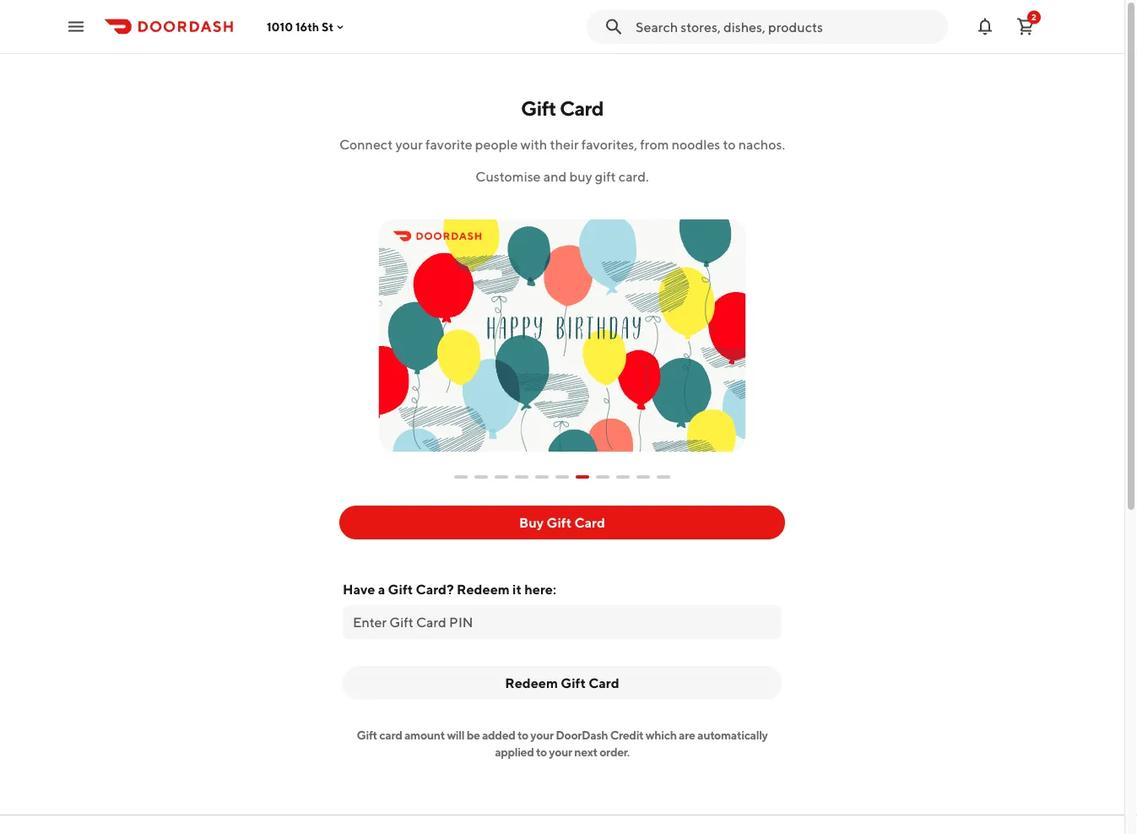 Task type: vqa. For each thing, say whether or not it's contained in the screenshot.
the favorite at left top
yes



Task type: locate. For each thing, give the bounding box(es) containing it.
here:
[[525, 582, 557, 598]]

customise
[[476, 169, 541, 185]]

2 vertical spatial your
[[549, 745, 572, 759]]

1010 16th st
[[267, 20, 334, 34]]

gift up with
[[521, 96, 556, 120]]

gift right "a"
[[388, 582, 413, 598]]

buy
[[570, 169, 593, 185]]

card down gift card slides element
[[575, 515, 605, 531]]

1010 16th st button
[[267, 20, 347, 34]]

card
[[380, 729, 402, 742]]

2 vertical spatial to
[[536, 745, 547, 759]]

with
[[521, 136, 548, 152]]

redeem gift card
[[505, 675, 620, 691]]

amount
[[405, 729, 445, 742]]

2 horizontal spatial to
[[723, 136, 736, 152]]

credit
[[611, 729, 644, 742]]

16th
[[296, 20, 319, 34]]

your left the next
[[549, 745, 572, 759]]

added
[[482, 729, 516, 742]]

and
[[544, 169, 567, 185]]

nachos.
[[739, 136, 786, 152]]

redeem up added
[[505, 675, 558, 691]]

redeem
[[457, 582, 510, 598], [505, 675, 558, 691]]

to left nachos.
[[723, 136, 736, 152]]

people
[[475, 136, 518, 152]]

to
[[723, 136, 736, 152], [518, 729, 529, 742], [536, 745, 547, 759]]

your
[[396, 136, 423, 152], [531, 729, 554, 742], [549, 745, 572, 759]]

from
[[641, 136, 669, 152]]

card up doordash
[[589, 675, 620, 691]]

have
[[343, 582, 375, 598]]

redeem left it
[[457, 582, 510, 598]]

0 vertical spatial your
[[396, 136, 423, 152]]

card for redeem gift card
[[589, 675, 620, 691]]

connect
[[339, 136, 393, 152]]

to up applied
[[518, 729, 529, 742]]

gift left card in the left bottom of the page
[[357, 729, 377, 742]]

1 vertical spatial redeem
[[505, 675, 558, 691]]

to right applied
[[536, 745, 547, 759]]

gift
[[521, 96, 556, 120], [547, 515, 572, 531], [388, 582, 413, 598], [561, 675, 586, 691], [357, 729, 377, 742]]

noodles
[[672, 136, 721, 152]]

0 horizontal spatial to
[[518, 729, 529, 742]]

which
[[646, 729, 677, 742]]

gift card amount will be added to your doordash credit which are automatically applied to your next order.
[[357, 729, 768, 759]]

0 vertical spatial card
[[560, 96, 604, 120]]

doordash
[[556, 729, 608, 742]]

card
[[560, 96, 604, 120], [575, 515, 605, 531], [589, 675, 620, 691]]

1 vertical spatial card
[[575, 515, 605, 531]]

2
[[1032, 12, 1037, 22]]

your left favorite
[[396, 136, 423, 152]]

5 items, open order cart image
[[1016, 16, 1036, 37]]

Store search: begin typing to search for stores available on DoorDash text field
[[636, 17, 938, 36]]

1 vertical spatial to
[[518, 729, 529, 742]]

2 vertical spatial card
[[589, 675, 620, 691]]

card up their at the top of the page
[[560, 96, 604, 120]]

gift card
[[521, 96, 604, 120]]

1 horizontal spatial to
[[536, 745, 547, 759]]

buy
[[520, 515, 544, 531]]

your up applied
[[531, 729, 554, 742]]

0 vertical spatial redeem
[[457, 582, 510, 598]]



Task type: describe. For each thing, give the bounding box(es) containing it.
will
[[447, 729, 465, 742]]

be
[[467, 729, 480, 742]]

Have a Gift Card? Redeem it here: text field
[[353, 613, 772, 632]]

card.
[[619, 169, 649, 185]]

gift
[[595, 169, 616, 185]]

connect your favorite people with their favorites, from noodles to nachos.
[[339, 136, 786, 152]]

open menu image
[[66, 16, 86, 37]]

gift inside gift card amount will be added to your doordash credit which are automatically applied to your next order.
[[357, 729, 377, 742]]

favorite
[[426, 136, 473, 152]]

0 vertical spatial to
[[723, 136, 736, 152]]

redeem gift card button
[[343, 666, 782, 700]]

applied
[[495, 745, 534, 759]]

card for buy gift card
[[575, 515, 605, 531]]

favorites,
[[582, 136, 638, 152]]

are
[[679, 729, 696, 742]]

automatically
[[698, 729, 768, 742]]

gift card slides element
[[454, 462, 671, 492]]

have a gift card? redeem it here:
[[343, 582, 557, 598]]

customise and buy gift card.
[[476, 169, 649, 185]]

gift right buy at bottom left
[[547, 515, 572, 531]]

st
[[322, 20, 334, 34]]

gift up doordash
[[561, 675, 586, 691]]

order.
[[600, 745, 630, 759]]

gift card with happy birthday decoration image
[[372, 199, 753, 459]]

notification bell image
[[976, 16, 996, 37]]

their
[[550, 136, 579, 152]]

buy gift card
[[520, 515, 605, 531]]

redeem inside button
[[505, 675, 558, 691]]

next
[[575, 745, 598, 759]]

1 vertical spatial your
[[531, 729, 554, 742]]

1010
[[267, 20, 293, 34]]

a
[[378, 582, 385, 598]]

card?
[[416, 582, 454, 598]]

2 button
[[1009, 10, 1043, 43]]

buy gift card button
[[339, 506, 786, 540]]

it
[[513, 582, 522, 598]]



